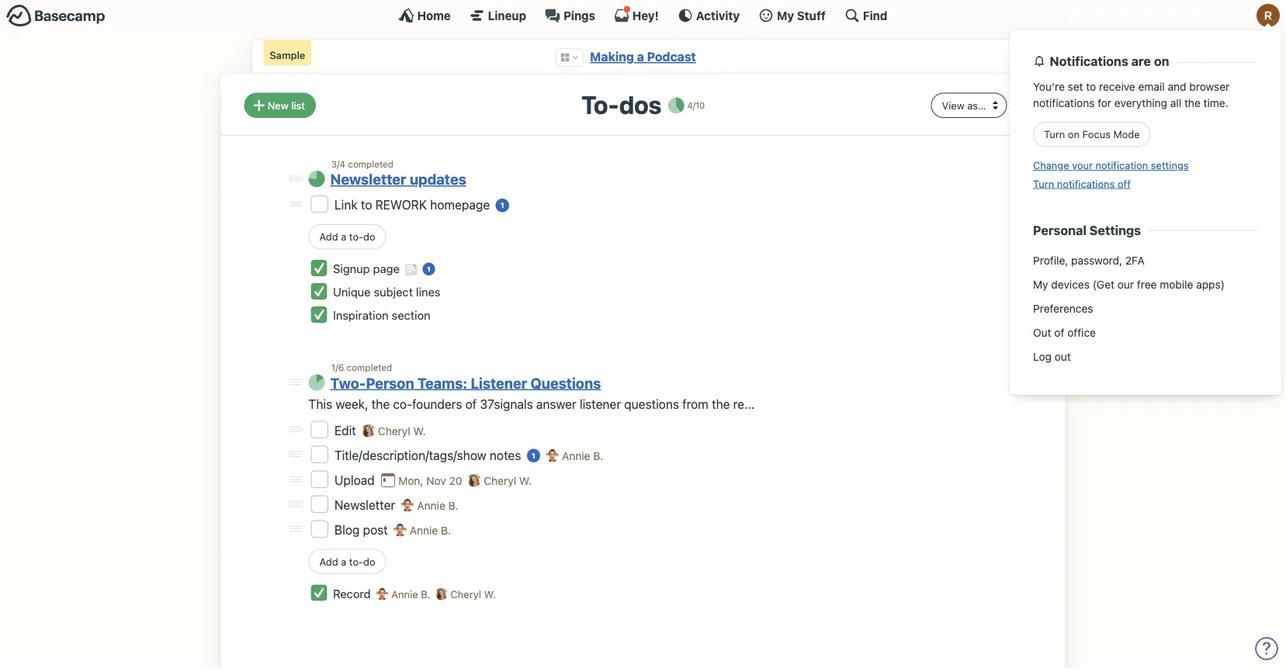 Task type: vqa. For each thing, say whether or not it's contained in the screenshot.
your
yes



Task type: locate. For each thing, give the bounding box(es) containing it.
0 vertical spatial add
[[320, 231, 338, 243]]

page
[[373, 262, 400, 276]]

1 vertical spatial cheryl
[[484, 474, 517, 487]]

completed up person
[[347, 362, 392, 373]]

switch accounts image
[[6, 4, 106, 28]]

my devices (get our free mobile apps)
[[1034, 278, 1226, 291]]

annie down answer
[[562, 450, 591, 462]]

annie for annie b. link related to blog post
[[410, 524, 438, 537]]

annie bryan image for newsletter
[[401, 499, 414, 512]]

0 horizontal spatial cheryl
[[378, 425, 411, 438]]

1 vertical spatial add
[[320, 556, 338, 568]]

1 vertical spatial to-
[[349, 556, 364, 568]]

0 vertical spatial a
[[637, 49, 644, 64]]

free
[[1138, 278, 1158, 291]]

the left re...
[[712, 397, 730, 412]]

2 do from the top
[[364, 556, 376, 568]]

do up signup page link
[[364, 231, 376, 243]]

0 vertical spatial to
[[1087, 80, 1097, 93]]

1 vertical spatial of
[[466, 397, 477, 412]]

0 vertical spatial cheryl w. link
[[378, 425, 426, 438]]

the inside 'you're set to receive     email and browser notifications for     everything     all the time.'
[[1185, 96, 1201, 109]]

notifications down your
[[1058, 178, 1116, 190]]

1 do from the top
[[364, 231, 376, 243]]

the
[[1185, 96, 1201, 109], [372, 397, 390, 412], [712, 397, 730, 412]]

notifications inside 'you're set to receive     email and browser notifications for     everything     all the time.'
[[1034, 96, 1095, 109]]

1/6 completed
[[331, 362, 392, 373]]

on left focus on the top of the page
[[1069, 128, 1080, 140]]

2 add a to-do from the top
[[320, 556, 376, 568]]

cheryl for cheryl walters icon to the right
[[484, 474, 517, 487]]

1 vertical spatial do
[[364, 556, 376, 568]]

1 vertical spatial add a to-do
[[320, 556, 376, 568]]

0 vertical spatial completed
[[348, 158, 394, 169]]

log
[[1034, 350, 1052, 363]]

turn up change
[[1045, 128, 1066, 140]]

log out
[[1034, 350, 1072, 363]]

to right link
[[361, 198, 372, 212]]

1 horizontal spatial to
[[1087, 80, 1097, 93]]

annie b. left cheryl walters image at the left of page
[[389, 589, 434, 601]]

0 horizontal spatial the
[[372, 397, 390, 412]]

a down link
[[341, 231, 347, 243]]

off
[[1118, 178, 1131, 190]]

title/description/tags/show notes 1
[[335, 448, 536, 463]]

0 vertical spatial add a to-do
[[320, 231, 376, 243]]

annie bryan image
[[401, 499, 414, 512], [394, 524, 407, 537]]

cheryl down co-
[[378, 425, 411, 438]]

1 horizontal spatial 1
[[501, 201, 505, 210]]

1 vertical spatial my
[[1034, 278, 1049, 291]]

annie b. link for newsletter
[[417, 499, 459, 512]]

1 link for title/description/tags/show notes
[[527, 449, 541, 463]]

add a to-do down link
[[320, 231, 376, 243]]

1 horizontal spatial on
[[1155, 54, 1170, 69]]

cheryl w. link for cheryl walters icon to the right
[[484, 474, 532, 487]]

1 vertical spatial annie bryan image
[[376, 588, 389, 601]]

0 vertical spatial cheryl
[[378, 425, 411, 438]]

1 horizontal spatial annie bryan image
[[546, 449, 559, 462]]

of right out
[[1055, 326, 1065, 339]]

annie b. link down nov
[[417, 499, 459, 512]]

0 horizontal spatial of
[[466, 397, 477, 412]]

1 vertical spatial w.
[[520, 474, 532, 487]]

0 vertical spatial 1
[[501, 201, 505, 210]]

mon, nov 20 link
[[381, 474, 463, 487]]

notifications
[[1050, 54, 1129, 69]]

add a to-do
[[320, 231, 376, 243], [320, 556, 376, 568]]

1 horizontal spatial w.
[[484, 589, 496, 601]]

on right "are" on the top of the page
[[1155, 54, 1170, 69]]

cheryl walters image right 20
[[468, 474, 481, 487]]

nov
[[427, 474, 446, 487]]

turn
[[1045, 128, 1066, 140], [1034, 178, 1055, 190]]

1 horizontal spatial the
[[712, 397, 730, 412]]

newsletter for the newsletter link
[[335, 498, 399, 512]]

2 horizontal spatial 1 link
[[527, 449, 541, 463]]

completed for two-
[[347, 362, 392, 373]]

2 horizontal spatial the
[[1185, 96, 1201, 109]]

for
[[1098, 96, 1112, 109]]

to- up signup
[[349, 231, 364, 243]]

week,
[[336, 397, 369, 412]]

1 horizontal spatial cheryl w. link
[[484, 474, 532, 487]]

upload
[[335, 473, 378, 488]]

0 horizontal spatial 1
[[427, 265, 431, 273]]

annie bryan image
[[546, 449, 559, 462], [376, 588, 389, 601]]

view
[[942, 99, 965, 111]]

dos
[[620, 90, 662, 119]]

focus
[[1083, 128, 1111, 140]]

turn inside turn on focus mode button
[[1045, 128, 1066, 140]]

cheryl w. link
[[378, 425, 426, 438], [484, 474, 532, 487]]

my stuff
[[777, 9, 826, 22]]

1 link for link to rework homepage
[[496, 199, 509, 212]]

cheryl walters image right edit link
[[362, 424, 375, 438]]

cheryl right cheryl walters image at the left of page
[[451, 589, 482, 601]]

a right making
[[637, 49, 644, 64]]

my left stuff
[[777, 9, 795, 22]]

0 vertical spatial to-
[[349, 231, 364, 243]]

newsletter for newsletter updates
[[331, 171, 407, 188]]

hey! button
[[614, 5, 659, 23]]

upload link
[[335, 473, 378, 488]]

0 vertical spatial do
[[364, 231, 376, 243]]

1 right notes at the bottom left of page
[[532, 452, 536, 460]]

lineup link
[[470, 8, 527, 23]]

and
[[1168, 80, 1187, 93]]

completed for newsletter
[[348, 158, 394, 169]]

cheryl down notes at the bottom left of page
[[484, 474, 517, 487]]

mode
[[1114, 128, 1141, 140]]

annie bryan image right post
[[394, 524, 407, 537]]

1 vertical spatial completed
[[347, 362, 392, 373]]

annie left cheryl walters image at the left of page
[[392, 589, 418, 601]]

0 vertical spatial add a to-do button
[[309, 224, 386, 250]]

newsletter up blog post link
[[335, 498, 399, 512]]

0 horizontal spatial cheryl walters image
[[362, 424, 375, 438]]

notifications are on
[[1050, 54, 1170, 69]]

to- up record 'link'
[[349, 556, 364, 568]]

2 horizontal spatial cheryl
[[484, 474, 517, 487]]

1 vertical spatial 1
[[427, 265, 431, 273]]

notifications down set
[[1034, 96, 1095, 109]]

annie bryan image right notes at the bottom left of page
[[546, 449, 559, 462]]

profile,
[[1034, 254, 1069, 267]]

signup
[[333, 262, 370, 276]]

2 to- from the top
[[349, 556, 364, 568]]

annie bryan image down mon,
[[401, 499, 414, 512]]

unique subject lines
[[333, 285, 441, 299]]

cheryl w.
[[378, 425, 426, 438], [484, 474, 532, 487], [448, 589, 496, 601]]

questions
[[625, 397, 679, 412]]

the right the all at the top
[[1185, 96, 1201, 109]]

you're set to receive     email and browser notifications for     everything     all the time.
[[1034, 80, 1230, 109]]

1 link up 'lines'
[[423, 263, 435, 276]]

add
[[320, 231, 338, 243], [320, 556, 338, 568]]

add down blog
[[320, 556, 338, 568]]

1 vertical spatial 1 link
[[423, 263, 435, 276]]

1 vertical spatial cheryl w.
[[484, 474, 532, 487]]

1 vertical spatial turn
[[1034, 178, 1055, 190]]

1 vertical spatial newsletter
[[335, 498, 399, 512]]

unique subject lines link
[[333, 285, 441, 299]]

breadcrumb element
[[252, 40, 1035, 74]]

out of office
[[1034, 326, 1097, 339]]

profile, password, 2fa link
[[1026, 249, 1267, 273]]

0 horizontal spatial cheryl w. link
[[378, 425, 426, 438]]

annie down mon, nov 20
[[417, 499, 446, 512]]

list
[[291, 99, 305, 111]]

2 horizontal spatial w.
[[520, 474, 532, 487]]

founders
[[412, 397, 462, 412]]

1 vertical spatial cheryl walters image
[[468, 474, 481, 487]]

email
[[1139, 80, 1166, 93]]

w. down notes at the bottom left of page
[[520, 474, 532, 487]]

2 vertical spatial cheryl w.
[[448, 589, 496, 601]]

add a to-do down blog
[[320, 556, 376, 568]]

cheryl w. link down notes at the bottom left of page
[[484, 474, 532, 487]]

change
[[1034, 160, 1070, 171]]

0 vertical spatial annie bryan image
[[546, 449, 559, 462]]

out of office link
[[1026, 321, 1267, 345]]

0 horizontal spatial my
[[777, 9, 795, 22]]

newsletter updates link
[[331, 171, 467, 188]]

1 vertical spatial cheryl w. link
[[484, 474, 532, 487]]

1 horizontal spatial my
[[1034, 278, 1049, 291]]

add a to-do button down link
[[309, 224, 386, 250]]

w. up title/description/tags/show
[[414, 425, 426, 438]]

0 vertical spatial of
[[1055, 326, 1065, 339]]

1
[[501, 201, 505, 210], [427, 265, 431, 273], [532, 452, 536, 460]]

a down blog
[[341, 556, 347, 568]]

2 vertical spatial annie b. link
[[410, 524, 451, 537]]

blog post
[[335, 523, 391, 537]]

1 horizontal spatial of
[[1055, 326, 1065, 339]]

0 horizontal spatial 1 link
[[423, 263, 435, 276]]

0 horizontal spatial to
[[361, 198, 372, 212]]

password,
[[1072, 254, 1123, 267]]

to-dos
[[582, 90, 662, 119]]

0 horizontal spatial w.
[[414, 425, 426, 438]]

0 vertical spatial my
[[777, 9, 795, 22]]

activity
[[697, 9, 740, 22]]

pings
[[564, 9, 596, 22]]

0 vertical spatial 1 link
[[496, 199, 509, 212]]

edit
[[335, 423, 360, 438]]

a
[[637, 49, 644, 64], [341, 231, 347, 243], [341, 556, 347, 568]]

our
[[1118, 278, 1135, 291]]

signup page link
[[333, 262, 403, 276]]

completed up newsletter updates 'link'
[[348, 158, 394, 169]]

0 vertical spatial newsletter
[[331, 171, 407, 188]]

to right set
[[1087, 80, 1097, 93]]

1 right the homepage on the top of the page
[[501, 201, 505, 210]]

title/description/tags/show notes link
[[335, 448, 525, 463]]

to inside 'you're set to receive     email and browser notifications for     everything     all the time.'
[[1087, 80, 1097, 93]]

add a to-do button down blog
[[309, 549, 386, 575]]

turn inside change your notification settings turn notifications off
[[1034, 178, 1055, 190]]

w. right cheryl walters image at the left of page
[[484, 589, 496, 601]]

annie b. link down 'listener'
[[562, 450, 604, 462]]

1 vertical spatial notifications
[[1058, 178, 1116, 190]]

0 vertical spatial turn
[[1045, 128, 1066, 140]]

annie b. link down mon, nov 20
[[410, 524, 451, 537]]

1 vertical spatial on
[[1069, 128, 1080, 140]]

b.
[[594, 450, 604, 462], [449, 499, 459, 512], [441, 524, 451, 537], [421, 589, 431, 601]]

newsletter down 3/4 completed link
[[331, 171, 407, 188]]

notifications inside change your notification settings turn notifications off
[[1058, 178, 1116, 190]]

2 horizontal spatial 1
[[532, 452, 536, 460]]

cheryl w. link up title/description/tags/show
[[378, 425, 426, 438]]

1 horizontal spatial cheryl walters image
[[468, 474, 481, 487]]

0 vertical spatial notifications
[[1034, 96, 1095, 109]]

annie b. link for blog post
[[410, 524, 451, 537]]

do for second add a to-do button from the bottom of the page
[[364, 231, 376, 243]]

1 horizontal spatial 1 link
[[496, 199, 509, 212]]

1 vertical spatial annie bryan image
[[394, 524, 407, 537]]

ruby image
[[1257, 4, 1281, 27]]

my down profile,
[[1034, 278, 1049, 291]]

annie right post
[[410, 524, 438, 537]]

1 up 'lines'
[[427, 265, 431, 273]]

4/10
[[688, 100, 705, 111]]

1 add a to-do from the top
[[320, 231, 376, 243]]

podcast
[[647, 49, 696, 64]]

the left co-
[[372, 397, 390, 412]]

browser
[[1190, 80, 1230, 93]]

1 inside link to rework homepage 1
[[501, 201, 505, 210]]

1 vertical spatial annie b. link
[[417, 499, 459, 512]]

from
[[683, 397, 709, 412]]

lines
[[416, 285, 441, 299]]

1 link right notes at the bottom left of page
[[527, 449, 541, 463]]

hey!
[[633, 9, 659, 22]]

1/6
[[331, 362, 344, 373]]

my inside 'dropdown button'
[[777, 9, 795, 22]]

do down post
[[364, 556, 376, 568]]

making a podcast link
[[590, 49, 696, 64]]

1 link right the homepage on the top of the page
[[496, 199, 509, 212]]

2 vertical spatial 1
[[532, 452, 536, 460]]

answer
[[537, 397, 577, 412]]

cheryl walters image
[[362, 424, 375, 438], [468, 474, 481, 487]]

co-
[[393, 397, 412, 412]]

time.
[[1204, 96, 1229, 109]]

2 vertical spatial cheryl
[[451, 589, 482, 601]]

find button
[[845, 8, 888, 23]]

turn down change
[[1034, 178, 1055, 190]]

add down link
[[320, 231, 338, 243]]

2 vertical spatial 1 link
[[527, 449, 541, 463]]

annie bryan image right record 'link'
[[376, 588, 389, 601]]

set
[[1068, 80, 1084, 93]]

0 vertical spatial annie bryan image
[[401, 499, 414, 512]]

the for email
[[1185, 96, 1201, 109]]

1 vertical spatial add a to-do button
[[309, 549, 386, 575]]

out
[[1034, 326, 1052, 339]]

inspiration section link
[[333, 309, 431, 322]]

signup page
[[333, 262, 403, 276]]

0 horizontal spatial on
[[1069, 128, 1080, 140]]

you're
[[1034, 80, 1065, 93]]

of down two-person teams: listener questions
[[466, 397, 477, 412]]

0 vertical spatial on
[[1155, 54, 1170, 69]]



Task type: describe. For each thing, give the bounding box(es) containing it.
0 horizontal spatial annie bryan image
[[376, 588, 389, 601]]

new list link
[[244, 93, 316, 118]]

newsletter updates
[[331, 171, 467, 188]]

post
[[363, 523, 388, 537]]

my for my devices (get our free mobile apps)
[[1034, 278, 1049, 291]]

2 add a to-do button from the top
[[309, 549, 386, 575]]

link
[[335, 198, 358, 212]]

link to rework homepage link
[[335, 198, 493, 212]]

annie bryan image for blog post
[[394, 524, 407, 537]]

notification
[[1096, 160, 1149, 171]]

1 add from the top
[[320, 231, 338, 243]]

personal
[[1034, 223, 1087, 238]]

annie b. down nov
[[417, 499, 459, 512]]

1 horizontal spatial cheryl
[[451, 589, 482, 601]]

mon,
[[399, 474, 424, 487]]

annie for top annie b. link
[[562, 450, 591, 462]]

out
[[1055, 350, 1072, 363]]

annie b. down mon, nov 20
[[410, 524, 451, 537]]

sample element
[[264, 40, 312, 66]]

new
[[268, 99, 289, 111]]

everything
[[1115, 96, 1168, 109]]

2fa
[[1126, 254, 1145, 267]]

preferences
[[1034, 302, 1094, 315]]

link to rework homepage 1
[[335, 198, 505, 212]]

1 add a to-do button from the top
[[309, 224, 386, 250]]

turn on focus mode button
[[1034, 122, 1151, 147]]

2 vertical spatial w.
[[484, 589, 496, 601]]

receive
[[1100, 80, 1136, 93]]

home link
[[399, 8, 451, 23]]

3/4 completed link
[[331, 158, 394, 169]]

1 inside title/description/tags/show notes 1
[[532, 452, 536, 460]]

this week, the co-founders of 37signals answer listener questions from the re...
[[309, 397, 755, 412]]

0 vertical spatial annie b. link
[[562, 450, 604, 462]]

your
[[1073, 160, 1093, 171]]

(get
[[1093, 278, 1115, 291]]

cheryl walters image
[[436, 588, 448, 601]]

stuff
[[797, 9, 826, 22]]

3/4
[[331, 158, 346, 169]]

log out link
[[1026, 345, 1267, 369]]

re...
[[734, 397, 755, 412]]

pings button
[[545, 8, 596, 23]]

0 vertical spatial w.
[[414, 425, 426, 438]]

settings
[[1090, 223, 1142, 238]]

two-person teams: listener questions
[[331, 375, 601, 392]]

unique
[[333, 285, 371, 299]]

annie b. down 'listener'
[[562, 450, 604, 462]]

lineup
[[488, 9, 527, 22]]

1 link for signup page
[[423, 263, 435, 276]]

questions
[[531, 375, 601, 392]]

preferences link
[[1026, 297, 1267, 321]]

the for founders
[[712, 397, 730, 412]]

home
[[418, 9, 451, 22]]

newsletter link
[[335, 498, 399, 512]]

two-person teams: listener questions link
[[331, 375, 601, 392]]

a inside breadcrumb element
[[637, 49, 644, 64]]

title/description/tags/show
[[335, 448, 487, 463]]

1 to- from the top
[[349, 231, 364, 243]]

to-
[[582, 90, 620, 119]]

1/6 completed link
[[331, 362, 392, 373]]

1 vertical spatial a
[[341, 231, 347, 243]]

cheryl for the topmost cheryl walters icon
[[378, 425, 411, 438]]

making a podcast
[[590, 49, 696, 64]]

2 add from the top
[[320, 556, 338, 568]]

rework
[[376, 198, 427, 212]]

making
[[590, 49, 634, 64]]

this week, the co-founders of 37signals answer listener questions from the re... link
[[309, 397, 755, 412]]

activity link
[[678, 8, 740, 23]]

annie for newsletter's annie b. link
[[417, 499, 446, 512]]

mon, nov 20
[[399, 474, 463, 487]]

my for my stuff
[[777, 9, 795, 22]]

turn notifications off link
[[1034, 178, 1131, 190]]

my stuff button
[[759, 8, 826, 23]]

inspiration
[[333, 309, 389, 322]]

cheryl w. link for the topmost cheryl walters icon
[[378, 425, 426, 438]]

on inside button
[[1069, 128, 1080, 140]]

1 vertical spatial to
[[361, 198, 372, 212]]

two-
[[331, 375, 366, 392]]

this
[[309, 397, 333, 412]]

settings
[[1152, 160, 1189, 171]]

office
[[1068, 326, 1097, 339]]

profile, password, 2fa
[[1034, 254, 1145, 267]]

notes
[[490, 448, 521, 463]]

updates
[[410, 171, 467, 188]]

as…
[[968, 99, 987, 111]]

main element
[[0, 0, 1287, 395]]

0 vertical spatial cheryl walters image
[[362, 424, 375, 438]]

do for 2nd add a to-do button from the top of the page
[[364, 556, 376, 568]]

blog
[[335, 523, 360, 537]]

blog post link
[[335, 523, 391, 537]]

new list
[[268, 99, 305, 111]]

are
[[1132, 54, 1152, 69]]

change your notification settings turn notifications off
[[1034, 160, 1189, 190]]

subject
[[374, 285, 413, 299]]

section
[[392, 309, 431, 322]]

37signals
[[480, 397, 533, 412]]

listener
[[580, 397, 621, 412]]

2 vertical spatial a
[[341, 556, 347, 568]]

homepage
[[430, 198, 490, 212]]

of inside main element
[[1055, 326, 1065, 339]]

record link
[[333, 587, 374, 601]]

sample
[[270, 49, 306, 61]]

0 vertical spatial cheryl w.
[[378, 425, 426, 438]]

listener
[[471, 375, 528, 392]]

all
[[1171, 96, 1182, 109]]

3/4 completed
[[331, 158, 394, 169]]



